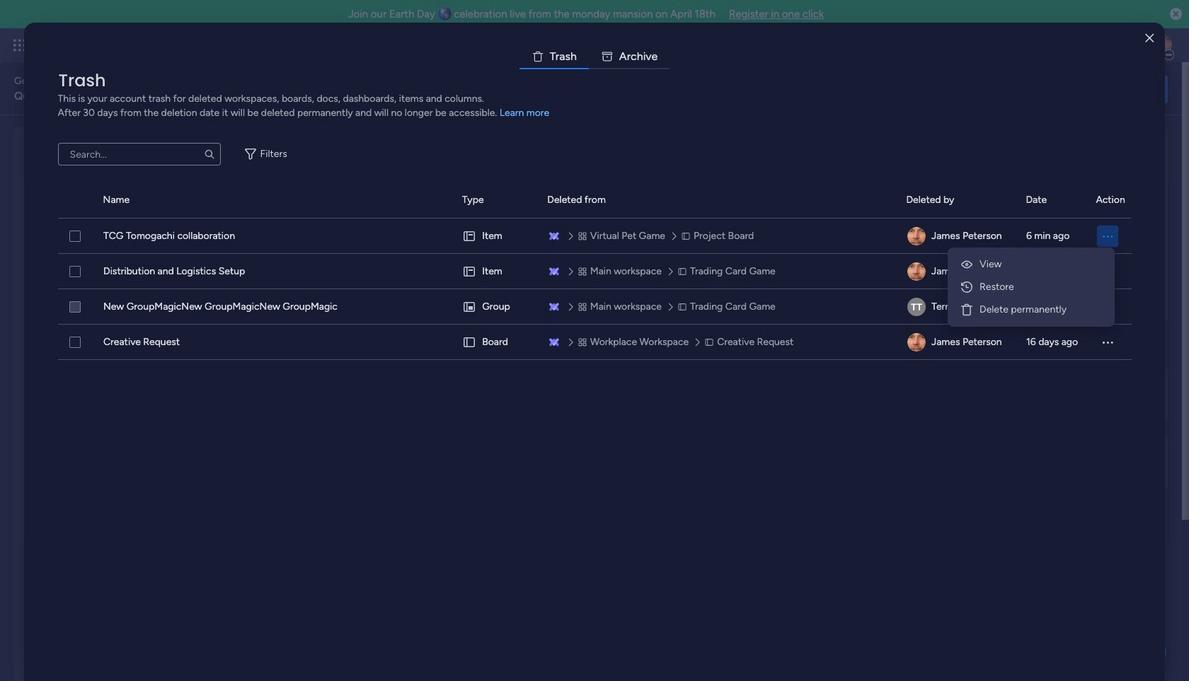 Task type: locate. For each thing, give the bounding box(es) containing it.
1 add to favorites image from the left
[[662, 287, 676, 301]]

2 add to favorites image from the left
[[883, 287, 897, 301]]

row group
[[58, 183, 1132, 219]]

add to favorites image left public board image
[[662, 287, 676, 301]]

3 column header from the left
[[462, 183, 530, 218]]

menu item
[[954, 253, 1109, 276], [954, 276, 1109, 299], [954, 299, 1109, 321]]

3 row from the top
[[58, 290, 1132, 325]]

public board image for second component icon from the right
[[490, 287, 505, 302]]

add to favorites image
[[221, 287, 235, 301], [442, 287, 456, 301]]

james peterson image
[[907, 263, 926, 281]]

4 row from the top
[[58, 325, 1132, 360]]

1 horizontal spatial add to favorites image
[[883, 287, 897, 301]]

0 horizontal spatial component image
[[490, 309, 503, 322]]

0 horizontal spatial public board image
[[49, 287, 64, 302]]

component image
[[490, 309, 503, 322], [710, 309, 723, 322]]

search image
[[204, 149, 215, 160]]

1 vertical spatial james peterson image
[[907, 227, 926, 246]]

add to favorites image
[[662, 287, 676, 301], [883, 287, 897, 301]]

row
[[58, 219, 1132, 254], [58, 254, 1132, 290], [58, 290, 1132, 325], [58, 325, 1132, 360]]

james peterson image for fourth row
[[907, 333, 926, 352]]

0 horizontal spatial add to favorites image
[[221, 287, 235, 301]]

7 column header from the left
[[1096, 183, 1132, 218]]

2 public board image from the left
[[269, 287, 285, 302]]

menu image
[[1101, 230, 1114, 243]]

1 image
[[980, 29, 992, 45]]

1 horizontal spatial component image
[[710, 309, 723, 322]]

0 vertical spatial james peterson image
[[1150, 34, 1172, 57]]

1 horizontal spatial add to favorites image
[[442, 287, 456, 301]]

close image
[[1146, 33, 1154, 44]]

2 component image from the left
[[710, 309, 723, 322]]

6 column header from the left
[[1026, 183, 1079, 218]]

restore image
[[960, 280, 974, 294]]

2 row from the top
[[58, 254, 1132, 290]]

add to favorites image left terry turtle icon
[[883, 287, 897, 301]]

column header
[[58, 183, 86, 218], [103, 183, 445, 218], [462, 183, 530, 218], [547, 183, 889, 218], [906, 183, 1009, 218], [1026, 183, 1079, 218], [1096, 183, 1132, 218]]

view image
[[960, 258, 974, 272]]

2 vertical spatial james peterson image
[[907, 333, 926, 352]]

public board image
[[49, 287, 64, 302], [269, 287, 285, 302], [490, 287, 505, 302]]

2 add to favorites image from the left
[[442, 287, 456, 301]]

cell
[[462, 219, 531, 254], [907, 219, 1009, 254], [1096, 219, 1132, 254], [462, 254, 531, 290], [907, 254, 1009, 290], [462, 290, 531, 325], [907, 290, 1009, 325], [462, 325, 531, 360], [907, 325, 1009, 360]]

menu item down restore icon
[[954, 299, 1109, 321]]

templates image image
[[968, 135, 1155, 233]]

1 column header from the left
[[58, 183, 86, 218]]

help center element
[[956, 434, 1168, 491]]

1 horizontal spatial public board image
[[269, 287, 285, 302]]

menu item up delete permanently icon
[[954, 276, 1109, 299]]

None search field
[[58, 143, 221, 166]]

0 horizontal spatial add to favorites image
[[662, 287, 676, 301]]

1 add to favorites image from the left
[[221, 287, 235, 301]]

james peterson image
[[1150, 34, 1172, 57], [907, 227, 926, 246], [907, 333, 926, 352]]

menu item up restore icon
[[954, 253, 1109, 276]]

3 public board image from the left
[[490, 287, 505, 302]]

Search for items in the recycle bin search field
[[58, 143, 221, 166]]

table
[[58, 183, 1132, 659]]

2 horizontal spatial public board image
[[490, 287, 505, 302]]

james peterson image for first row
[[907, 227, 926, 246]]

2 menu item from the top
[[954, 276, 1109, 299]]



Task type: vqa. For each thing, say whether or not it's contained in the screenshot.
SEARCH IN WORKSPACE FIELD
no



Task type: describe. For each thing, give the bounding box(es) containing it.
add to favorites image for first component icon from the right
[[883, 287, 897, 301]]

delete permanently image
[[960, 303, 974, 317]]

add to favorites image for public board icon associated with component image
[[442, 287, 456, 301]]

1 row from the top
[[58, 219, 1132, 254]]

1 component image from the left
[[490, 309, 503, 322]]

getting started element
[[956, 366, 1168, 423]]

quick search results list box
[[31, 161, 922, 348]]

add to favorites image for 3rd public board icon from the right
[[221, 287, 235, 301]]

terry turtle image
[[907, 298, 926, 316]]

menu menu
[[954, 253, 1109, 321]]

2 column header from the left
[[103, 183, 445, 218]]

select product image
[[13, 38, 27, 52]]

add to favorites image for second component icon from the right
[[662, 287, 676, 301]]

1 menu item from the top
[[954, 253, 1109, 276]]

1 public board image from the left
[[49, 287, 64, 302]]

3 menu item from the top
[[954, 299, 1109, 321]]

menu image
[[1101, 336, 1115, 350]]

5 column header from the left
[[906, 183, 1009, 218]]

public board image for component image
[[269, 287, 285, 302]]

component image
[[269, 309, 282, 322]]

public board image
[[710, 287, 726, 302]]

4 column header from the left
[[547, 183, 889, 218]]



